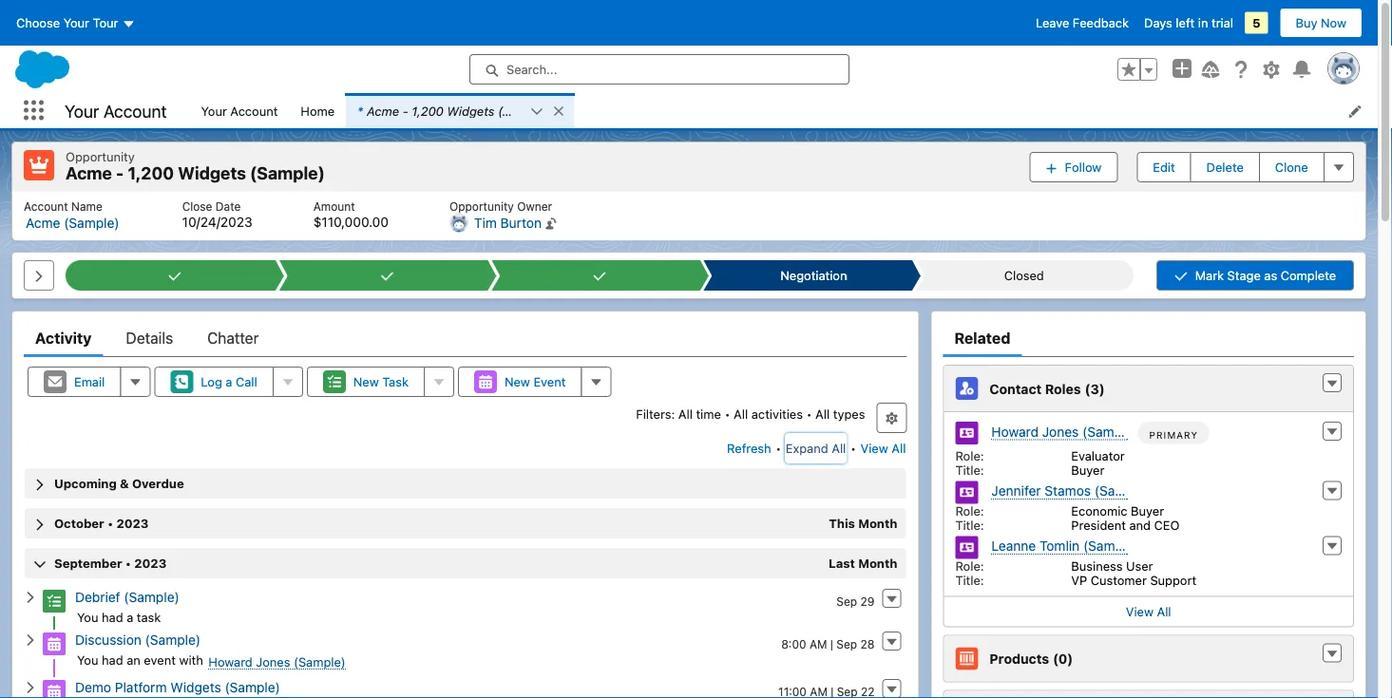 Task type: describe. For each thing, give the bounding box(es) containing it.
(sample) inside leanne tomlin (sample) link
[[1083, 538, 1139, 554]]

1 vertical spatial a
[[127, 610, 133, 624]]

upcoming & overdue
[[54, 477, 184, 491]]

choose your tour
[[16, 16, 118, 30]]

jennifer stamos (sample)
[[992, 483, 1150, 499]]

discussion (sample) link
[[75, 633, 201, 649]]

1 role: from the top
[[956, 449, 984, 463]]

activity
[[35, 329, 92, 347]]

closed
[[1004, 269, 1044, 283]]

• right activities
[[806, 407, 812, 421]]

edit button
[[1137, 152, 1192, 182]]

as
[[1264, 269, 1278, 283]]

mark
[[1195, 269, 1224, 283]]

close date 10/24/2023
[[182, 200, 253, 230]]

debrief
[[75, 590, 120, 606]]

text default image for task image
[[24, 591, 37, 605]]

8:00 am | sep 28
[[781, 638, 875, 651]]

feedback
[[1073, 16, 1129, 30]]

list item containing *
[[346, 93, 631, 128]]

howard jones (sample)
[[992, 424, 1138, 440]]

october  •  2023
[[54, 517, 149, 531]]

new event
[[505, 375, 566, 389]]

related link
[[955, 319, 1011, 357]]

you for you had an event with howard jones (sample)
[[77, 653, 98, 667]]

all left types
[[816, 407, 830, 421]]

buy
[[1296, 16, 1318, 30]]

vp
[[1072, 574, 1088, 588]]

president
[[1072, 518, 1126, 533]]

role: for jennifer
[[956, 504, 984, 518]]

amount $110,000.00
[[313, 200, 389, 230]]

your down choose your tour popup button
[[65, 101, 99, 121]]

am
[[810, 638, 827, 651]]

your account inside your account link
[[201, 104, 278, 118]]

september  •  2023
[[54, 556, 167, 571]]

text default image inside list
[[530, 105, 544, 118]]

jennifer stamos (sample) link
[[992, 483, 1150, 500]]

name
[[71, 200, 102, 213]]

with
[[179, 653, 203, 667]]

search... button
[[470, 54, 850, 85]]

log
[[201, 375, 222, 389]]

• right 'time' on the bottom of the page
[[725, 407, 730, 421]]

mark stage as complete button
[[1157, 260, 1354, 291]]

1 title: from the top
[[956, 463, 984, 478]]

text default image inside contact roles element
[[1326, 377, 1339, 391]]

tomlin
[[1040, 538, 1080, 554]]

all right expand all button
[[892, 441, 906, 456]]

this month
[[829, 517, 898, 531]]

business
[[1072, 559, 1123, 574]]

demo platform widgets (sample)
[[75, 680, 280, 696]]

8:00
[[781, 638, 806, 651]]

closed link
[[924, 260, 1124, 291]]

days left in trial
[[1144, 16, 1234, 30]]

all right expand
[[832, 441, 846, 456]]

role: for leanne
[[956, 559, 984, 574]]

close
[[182, 200, 212, 213]]

negotiation
[[781, 269, 847, 283]]

debrief (sample)
[[75, 590, 179, 606]]

demo platform widgets (sample) link
[[75, 680, 280, 696]]

details link
[[126, 319, 173, 357]]

2 horizontal spatial account
[[230, 104, 278, 118]]

contact image for howard jones (sample)
[[956, 422, 978, 445]]

clone button
[[1259, 152, 1325, 182]]

upcoming & overdue button
[[25, 469, 906, 499]]

tour
[[93, 16, 118, 30]]

title: for leanne
[[956, 574, 984, 588]]

chatter link
[[207, 319, 259, 357]]

contact roles (3)
[[990, 381, 1105, 397]]

stamos
[[1045, 483, 1091, 499]]

acme for acme - 1,200 widgets (sample) | opportunity
[[367, 104, 399, 118]]

log a call
[[201, 375, 257, 389]]

new task
[[353, 375, 409, 389]]

• down types
[[851, 441, 856, 456]]

edit
[[1153, 160, 1175, 174]]

your account link
[[190, 93, 289, 128]]

1,200 for acme - 1,200 widgets (sample) | opportunity
[[412, 104, 444, 118]]

you for you had a task
[[77, 610, 98, 624]]

task
[[137, 610, 161, 624]]

0 horizontal spatial |
[[553, 104, 558, 118]]

opportunity owner
[[449, 200, 552, 213]]

1 horizontal spatial |
[[831, 638, 833, 651]]

acme for acme - 1,200 widgets (sample)
[[66, 163, 112, 183]]

new task button
[[307, 367, 425, 397]]

a inside button
[[226, 375, 232, 389]]

0 horizontal spatial your account
[[65, 101, 167, 121]]

(sample) inside account name acme (sample)
[[64, 215, 119, 231]]

september
[[54, 556, 122, 571]]

jones inside contact roles element
[[1042, 424, 1079, 440]]

last
[[829, 556, 855, 571]]

activities
[[752, 407, 803, 421]]

new event button
[[458, 367, 582, 397]]

new for new task
[[353, 375, 379, 389]]

contact roles element
[[943, 365, 1354, 628]]

(sample) inside you had an event with howard jones (sample)
[[294, 655, 346, 669]]

• right october
[[107, 517, 113, 531]]

home link
[[289, 93, 346, 128]]

customer
[[1091, 574, 1147, 588]]

had for a
[[102, 610, 123, 624]]

sep 29
[[837, 595, 875, 608]]

text default image inside list
[[552, 105, 566, 118]]

chatter
[[207, 329, 259, 347]]

you had a task
[[77, 610, 161, 624]]

all inside contact roles element
[[1157, 605, 1172, 619]]

buy now button
[[1280, 8, 1363, 38]]

you had an event with howard jones (sample)
[[77, 653, 346, 669]]

complete
[[1281, 269, 1336, 283]]

economic buyer
[[1072, 504, 1164, 518]]

date
[[216, 200, 241, 213]]

1,200 for acme - 1,200 widgets (sample)
[[128, 163, 174, 183]]

had for an
[[102, 653, 123, 667]]

1 vertical spatial buyer
[[1131, 504, 1164, 518]]

2023 for october  •  2023
[[116, 517, 149, 531]]

- for acme - 1,200 widgets (sample)
[[116, 163, 124, 183]]

evaluator
[[1072, 449, 1125, 463]]

expand
[[786, 441, 828, 456]]

list for your account link
[[12, 192, 1366, 240]]

trial
[[1212, 16, 1234, 30]]

buy now
[[1296, 16, 1347, 30]]

*
[[357, 104, 363, 118]]



Task type: vqa. For each thing, say whether or not it's contained in the screenshot.
"own" on the right
no



Task type: locate. For each thing, give the bounding box(es) containing it.
1 horizontal spatial account
[[103, 101, 167, 121]]

account up opportunity acme - 1,200 widgets (sample)
[[103, 101, 167, 121]]

howard
[[992, 424, 1039, 440], [208, 655, 253, 669]]

new left task
[[353, 375, 379, 389]]

new for new event
[[505, 375, 530, 389]]

1 horizontal spatial acme
[[66, 163, 112, 183]]

1 horizontal spatial new
[[505, 375, 530, 389]]

1 month from the top
[[858, 517, 898, 531]]

opportunity for owner
[[449, 200, 514, 213]]

1 vertical spatial view all link
[[944, 596, 1353, 627]]

1 vertical spatial howard
[[208, 655, 253, 669]]

0 vertical spatial a
[[226, 375, 232, 389]]

opportunity up name
[[66, 149, 135, 163]]

howard inside contact roles element
[[992, 424, 1039, 440]]

howard down "contact"
[[992, 424, 1039, 440]]

sep left 28
[[837, 638, 857, 651]]

2 horizontal spatial opportunity
[[561, 104, 631, 118]]

1 vertical spatial widgets
[[178, 163, 246, 183]]

acme inside opportunity acme - 1,200 widgets (sample)
[[66, 163, 112, 183]]

2 you from the top
[[77, 653, 98, 667]]

types
[[833, 407, 865, 421]]

list for leave feedback link
[[190, 93, 1378, 128]]

view all link down vp customer support
[[944, 596, 1353, 627]]

leave feedback link
[[1036, 16, 1129, 30]]

leanne
[[992, 538, 1036, 554]]

all
[[678, 407, 693, 421], [734, 407, 748, 421], [816, 407, 830, 421], [832, 441, 846, 456], [892, 441, 906, 456], [1157, 605, 1172, 619]]

0 vertical spatial jones
[[1042, 424, 1079, 440]]

products element
[[943, 635, 1354, 683]]

view inside contact roles element
[[1126, 605, 1154, 619]]

upcoming
[[54, 477, 117, 491]]

10/24/2023
[[182, 214, 253, 230]]

0 vertical spatial howard jones (sample) link
[[992, 424, 1138, 441]]

1 contact image from the top
[[956, 422, 978, 445]]

1 horizontal spatial howard
[[992, 424, 1039, 440]]

opportunity image
[[24, 150, 54, 181]]

in
[[1198, 16, 1208, 30]]

list containing 10/24/2023
[[12, 192, 1366, 240]]

event image
[[43, 681, 66, 699]]

view all link down types
[[860, 433, 907, 464]]

1 vertical spatial -
[[116, 163, 124, 183]]

2 month from the top
[[858, 556, 898, 571]]

0 horizontal spatial howard jones (sample) link
[[208, 655, 346, 670]]

now
[[1321, 16, 1347, 30]]

0 vertical spatial view
[[861, 441, 888, 456]]

an
[[127, 653, 141, 667]]

mark stage as complete
[[1195, 269, 1336, 283]]

3 role: from the top
[[956, 559, 984, 574]]

last month
[[829, 556, 898, 571]]

1 vertical spatial role:
[[956, 504, 984, 518]]

2 horizontal spatial acme
[[367, 104, 399, 118]]

- inside opportunity acme - 1,200 widgets (sample)
[[116, 163, 124, 183]]

1 had from the top
[[102, 610, 123, 624]]

1 vertical spatial list
[[12, 192, 1366, 240]]

* acme - 1,200 widgets (sample) | opportunity
[[357, 104, 631, 118]]

2 vertical spatial widgets
[[170, 680, 221, 696]]

0 vertical spatial sep
[[837, 595, 857, 608]]

view down vp customer support
[[1126, 605, 1154, 619]]

0 horizontal spatial view all link
[[860, 433, 907, 464]]

text default image inside products "element"
[[1326, 648, 1339, 661]]

1 vertical spatial month
[[858, 556, 898, 571]]

text default image left event image
[[24, 682, 37, 695]]

1 horizontal spatial 1,200
[[412, 104, 444, 118]]

1 horizontal spatial opportunity
[[449, 200, 514, 213]]

had up discussion
[[102, 610, 123, 624]]

acme inside account name acme (sample)
[[26, 215, 60, 231]]

primary
[[1149, 430, 1199, 441]]

you down discussion
[[77, 653, 98, 667]]

0 vertical spatial contact image
[[956, 422, 978, 445]]

1 horizontal spatial view all link
[[944, 596, 1353, 627]]

opportunity up tim
[[449, 200, 514, 213]]

2023 down &
[[116, 517, 149, 531]]

opportunity for acme
[[66, 149, 135, 163]]

2 vertical spatial opportunity
[[449, 200, 514, 213]]

1 vertical spatial acme
[[66, 163, 112, 183]]

title: for jennifer
[[956, 518, 984, 533]]

you inside you had an event with howard jones (sample)
[[77, 653, 98, 667]]

0 horizontal spatial -
[[116, 163, 124, 183]]

account up acme (sample) link
[[24, 200, 68, 213]]

list item
[[346, 93, 631, 128]]

1 vertical spatial had
[[102, 653, 123, 667]]

2 vertical spatial text default image
[[24, 682, 37, 695]]

new left event
[[505, 375, 530, 389]]

left
[[1176, 16, 1195, 30]]

refresh • expand all • view all
[[727, 441, 906, 456]]

activity link
[[35, 319, 92, 357]]

economic
[[1072, 504, 1128, 518]]

0 horizontal spatial jones
[[256, 655, 290, 669]]

jones inside you had an event with howard jones (sample)
[[256, 655, 290, 669]]

0 vertical spatial title:
[[956, 463, 984, 478]]

0 vertical spatial 1,200
[[412, 104, 444, 118]]

acme up name
[[66, 163, 112, 183]]

0 vertical spatial month
[[858, 517, 898, 531]]

home
[[301, 104, 335, 118]]

task image
[[43, 590, 66, 613]]

2 vertical spatial acme
[[26, 215, 60, 231]]

1 horizontal spatial jones
[[1042, 424, 1079, 440]]

2 vertical spatial contact image
[[956, 537, 978, 559]]

1 vertical spatial text default image
[[24, 591, 37, 605]]

your account up opportunity acme - 1,200 widgets (sample)
[[201, 104, 278, 118]]

0 vertical spatial list
[[190, 93, 1378, 128]]

contact
[[990, 381, 1042, 397]]

widgets for acme - 1,200 widgets (sample)
[[178, 163, 246, 183]]

text default image down search...
[[530, 105, 544, 118]]

email
[[74, 375, 105, 389]]

- right the *
[[403, 104, 408, 118]]

view
[[861, 441, 888, 456], [1126, 605, 1154, 619]]

view all link
[[860, 433, 907, 464], [944, 596, 1353, 627]]

jones right with
[[256, 655, 290, 669]]

1 vertical spatial view
[[1126, 605, 1154, 619]]

all left 'time' on the bottom of the page
[[678, 407, 693, 421]]

refresh button
[[726, 433, 772, 464]]

1 new from the left
[[353, 375, 379, 389]]

follow
[[1065, 160, 1102, 174]]

a right log
[[226, 375, 232, 389]]

choose your tour button
[[15, 8, 136, 38]]

contact image for leanne tomlin (sample)
[[956, 537, 978, 559]]

0 horizontal spatial account
[[24, 200, 68, 213]]

platform
[[115, 680, 167, 696]]

negotiation link
[[712, 260, 912, 291]]

title:
[[956, 463, 984, 478], [956, 518, 984, 533], [956, 574, 984, 588]]

0 horizontal spatial opportunity
[[66, 149, 135, 163]]

1 horizontal spatial view
[[1126, 605, 1154, 619]]

0 horizontal spatial new
[[353, 375, 379, 389]]

month for last month
[[858, 556, 898, 571]]

1 horizontal spatial -
[[403, 104, 408, 118]]

0 vertical spatial had
[[102, 610, 123, 624]]

widgets for acme - 1,200 widgets (sample) | opportunity
[[447, 104, 495, 118]]

1 vertical spatial 1,200
[[128, 163, 174, 183]]

-
[[403, 104, 408, 118], [116, 163, 124, 183]]

log a call button
[[154, 367, 274, 397]]

0 horizontal spatial howard
[[208, 655, 253, 669]]

1 vertical spatial opportunity
[[66, 149, 135, 163]]

expand all button
[[785, 433, 847, 464]]

text default image left task image
[[24, 591, 37, 605]]

had inside you had an event with howard jones (sample)
[[102, 653, 123, 667]]

time
[[696, 407, 721, 421]]

text default image
[[552, 105, 566, 118], [1326, 377, 1339, 391], [24, 634, 37, 647], [1326, 648, 1339, 661]]

1 you from the top
[[77, 610, 98, 624]]

tab list containing activity
[[24, 319, 907, 357]]

2023 up debrief (sample) link
[[134, 556, 167, 571]]

overdue
[[132, 477, 184, 491]]

0 vertical spatial acme
[[367, 104, 399, 118]]

0 vertical spatial -
[[403, 104, 408, 118]]

all right 'time' on the bottom of the page
[[734, 407, 748, 421]]

2023 for september  •  2023
[[134, 556, 167, 571]]

discussion
[[75, 633, 142, 649]]

0 horizontal spatial acme
[[26, 215, 60, 231]]

call
[[236, 375, 257, 389]]

contact image for jennifer stamos (sample)
[[956, 481, 978, 504]]

acme down opportunity icon
[[26, 215, 60, 231]]

you
[[77, 610, 98, 624], [77, 653, 98, 667]]

had down discussion
[[102, 653, 123, 667]]

29
[[861, 595, 875, 608]]

account inside account name acme (sample)
[[24, 200, 68, 213]]

2 sep from the top
[[837, 638, 857, 651]]

(sample) inside opportunity acme - 1,200 widgets (sample)
[[250, 163, 325, 183]]

acme (sample) link
[[26, 215, 119, 232]]

3 title: from the top
[[956, 574, 984, 588]]

view all
[[1126, 605, 1172, 619]]

jones down roles in the right of the page
[[1042, 424, 1079, 440]]

account left home link
[[230, 104, 278, 118]]

0 vertical spatial you
[[77, 610, 98, 624]]

| right the am
[[831, 638, 833, 651]]

search...
[[507, 62, 557, 77]]

0 vertical spatial role:
[[956, 449, 984, 463]]

1 vertical spatial you
[[77, 653, 98, 667]]

1 horizontal spatial howard jones (sample) link
[[992, 424, 1138, 441]]

howard jones (sample) link right with
[[208, 655, 346, 670]]

month for this month
[[858, 517, 898, 531]]

1 vertical spatial contact image
[[956, 481, 978, 504]]

3 contact image from the top
[[956, 537, 978, 559]]

your left the tour
[[63, 16, 89, 30]]

0 horizontal spatial 1,200
[[128, 163, 174, 183]]

month right last
[[858, 556, 898, 571]]

0 vertical spatial howard
[[992, 424, 1039, 440]]

text default image for event image
[[24, 682, 37, 695]]

a left task
[[127, 610, 133, 624]]

1 vertical spatial |
[[831, 638, 833, 651]]

text default image
[[530, 105, 544, 118], [24, 591, 37, 605], [24, 682, 37, 695]]

list containing your account
[[190, 93, 1378, 128]]

event
[[144, 653, 176, 667]]

opportunity acme - 1,200 widgets (sample)
[[66, 149, 325, 183]]

• left expand
[[776, 441, 782, 456]]

1,200 inside opportunity acme - 1,200 widgets (sample)
[[128, 163, 174, 183]]

details
[[126, 329, 173, 347]]

leanne tomlin (sample) link
[[992, 538, 1139, 555]]

opportunity down search... button
[[561, 104, 631, 118]]

sep left the 29 at the right bottom
[[837, 595, 857, 608]]

view down types
[[861, 441, 888, 456]]

1 vertical spatial howard jones (sample) link
[[208, 655, 346, 670]]

demo
[[75, 680, 111, 696]]

refresh
[[727, 441, 771, 456]]

1 horizontal spatial your account
[[201, 104, 278, 118]]

0 horizontal spatial view
[[861, 441, 888, 456]]

widgets inside opportunity acme - 1,200 widgets (sample)
[[178, 163, 246, 183]]

tab list
[[24, 319, 907, 357]]

clone
[[1275, 160, 1309, 174]]

list
[[190, 93, 1378, 128], [12, 192, 1366, 240]]

1 vertical spatial title:
[[956, 518, 984, 533]]

leave feedback
[[1036, 16, 1129, 30]]

contact image
[[956, 422, 978, 445], [956, 481, 978, 504], [956, 537, 978, 559]]

1 vertical spatial jones
[[256, 655, 290, 669]]

| down search...
[[553, 104, 558, 118]]

- for acme - 1,200 widgets (sample) | opportunity
[[403, 104, 408, 118]]

2 contact image from the top
[[956, 481, 978, 504]]

•
[[725, 407, 730, 421], [806, 407, 812, 421], [776, 441, 782, 456], [851, 441, 856, 456], [107, 517, 113, 531], [125, 556, 131, 571]]

0 horizontal spatial buyer
[[1072, 463, 1105, 478]]

0 vertical spatial |
[[553, 104, 558, 118]]

days
[[1144, 16, 1173, 30]]

acme
[[367, 104, 399, 118], [66, 163, 112, 183], [26, 215, 60, 231]]

choose
[[16, 16, 60, 30]]

all down support
[[1157, 605, 1172, 619]]

2 role: from the top
[[956, 504, 984, 518]]

0 vertical spatial buyer
[[1072, 463, 1105, 478]]

0 vertical spatial opportunity
[[561, 104, 631, 118]]

your up opportunity acme - 1,200 widgets (sample)
[[201, 104, 227, 118]]

your inside popup button
[[63, 16, 89, 30]]

0 vertical spatial text default image
[[530, 105, 544, 118]]

account
[[103, 101, 167, 121], [230, 104, 278, 118], [24, 200, 68, 213]]

related
[[955, 329, 1011, 347]]

howard jones (sample) link
[[992, 424, 1138, 441], [208, 655, 346, 670]]

burton
[[501, 215, 542, 231]]

your account down the tour
[[65, 101, 167, 121]]

delete
[[1207, 160, 1244, 174]]

business user
[[1072, 559, 1153, 574]]

filters: all time • all activities • all types
[[636, 407, 865, 421]]

new
[[353, 375, 379, 389], [505, 375, 530, 389]]

buyer
[[1072, 463, 1105, 478], [1131, 504, 1164, 518]]

opportunity inside opportunity acme - 1,200 widgets (sample)
[[66, 149, 135, 163]]

0 horizontal spatial a
[[127, 610, 133, 624]]

2 title: from the top
[[956, 518, 984, 533]]

1 vertical spatial sep
[[837, 638, 857, 651]]

support
[[1150, 574, 1197, 588]]

• up debrief (sample) link
[[125, 556, 131, 571]]

you down debrief
[[77, 610, 98, 624]]

roles
[[1045, 381, 1081, 397]]

2 had from the top
[[102, 653, 123, 667]]

path options list box
[[66, 260, 1134, 291]]

0 vertical spatial widgets
[[447, 104, 495, 118]]

1 horizontal spatial buyer
[[1131, 504, 1164, 518]]

howard jones (sample) link up evaluator
[[992, 424, 1138, 441]]

(sample) inside howard jones (sample) link
[[1083, 424, 1138, 440]]

1 vertical spatial 2023
[[134, 556, 167, 571]]

0 vertical spatial view all link
[[860, 433, 907, 464]]

- up account name acme (sample)
[[116, 163, 124, 183]]

acme right the *
[[367, 104, 399, 118]]

howard right with
[[208, 655, 253, 669]]

2 vertical spatial role:
[[956, 559, 984, 574]]

- inside list
[[403, 104, 408, 118]]

had
[[102, 610, 123, 624], [102, 653, 123, 667]]

october
[[54, 517, 104, 531]]

1 horizontal spatial a
[[226, 375, 232, 389]]

1 sep from the top
[[837, 595, 857, 608]]

amount
[[313, 200, 355, 213]]

2 new from the left
[[505, 375, 530, 389]]

howard inside you had an event with howard jones (sample)
[[208, 655, 253, 669]]

(sample) inside jennifer stamos (sample) link
[[1095, 483, 1150, 499]]

2 vertical spatial title:
[[956, 574, 984, 588]]

0 vertical spatial 2023
[[116, 517, 149, 531]]

event image
[[43, 633, 66, 656]]

group
[[1118, 58, 1158, 81]]

month right the this
[[858, 517, 898, 531]]

28
[[861, 638, 875, 651]]

(0)
[[1053, 651, 1073, 667]]

event
[[534, 375, 566, 389]]



